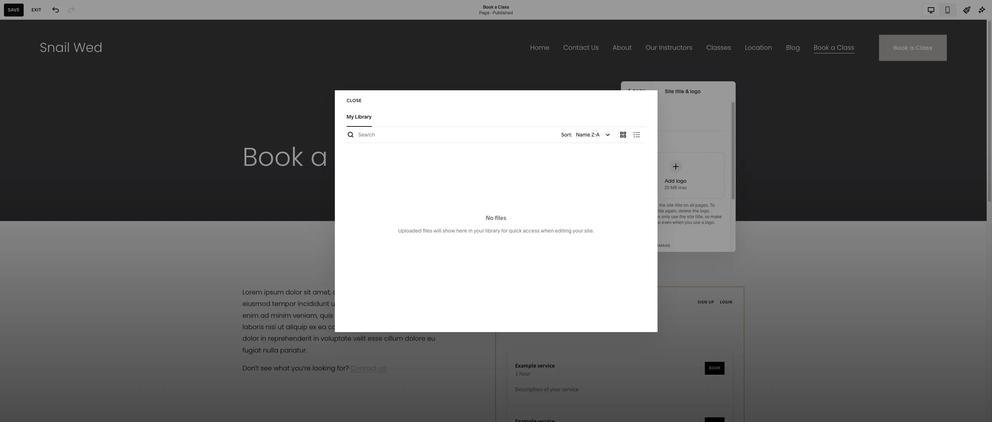 Task type: locate. For each thing, give the bounding box(es) containing it.
1 vertical spatial pages
[[31, 316, 45, 323]]

class inside book a class page · published
[[498, 4, 509, 10]]

0 horizontal spatial show
[[443, 228, 455, 234]]

even
[[662, 220, 672, 225]]

page
[[479, 10, 490, 15]]

back button
[[625, 83, 648, 99]]

0 horizontal spatial a
[[39, 186, 42, 193]]

only
[[662, 214, 670, 220]]

editing
[[555, 228, 572, 234]]

book a class
[[25, 186, 56, 193]]

title left the "&" on the right of page
[[676, 88, 685, 95]]

sure
[[629, 220, 638, 225]]

0 horizontal spatial book
[[25, 186, 38, 193]]

0 horizontal spatial your
[[474, 228, 484, 234]]

protected,
[[39, 231, 60, 236]]

system pages button
[[12, 312, 105, 328]]

book up ·
[[483, 4, 494, 10]]

2 vertical spatial site
[[687, 214, 695, 220]]

1 vertical spatial files
[[423, 228, 433, 234]]

when
[[673, 220, 684, 225], [541, 228, 554, 234]]

book inside button
[[25, 186, 38, 193]]

save button
[[4, 3, 24, 16]]

search for show
[[629, 214, 644, 220]]

1 vertical spatial logo.
[[705, 220, 716, 225]]

when inside logos replace the site title on all pages. to show the site title again, delete the logo. search engines only use the site title, so make sure to add one even when you use a logo.
[[673, 220, 684, 225]]

logo
[[691, 88, 701, 95]]

class down "demo" at the left of the page
[[43, 186, 56, 193]]

1 horizontal spatial use
[[694, 220, 701, 225]]

2 vertical spatial title
[[657, 208, 665, 214]]

0 horizontal spatial search
[[47, 236, 62, 242]]

tools
[[32, 333, 45, 339]]

again,
[[666, 208, 678, 214]]

files left the "will"
[[423, 228, 433, 234]]

2 horizontal spatial a
[[702, 220, 704, 225]]

0 vertical spatial logo.
[[701, 208, 711, 214]]

site up the again,
[[667, 203, 674, 208]]

1 horizontal spatial your
[[573, 228, 584, 234]]

1 vertical spatial when
[[541, 228, 554, 234]]

site up you
[[687, 214, 695, 220]]

site
[[665, 88, 674, 95]]

show inside logos replace the site title on all pages. to show the site title again, delete the logo. search engines only use the site title, so make sure to add one even when you use a logo.
[[629, 208, 640, 214]]

engines down they
[[63, 236, 79, 242]]

in down the or
[[12, 236, 15, 242]]

in right the here
[[469, 228, 473, 234]]

appear
[[90, 231, 104, 236]]

0 vertical spatial in
[[469, 228, 473, 234]]

a down 'title,'
[[702, 220, 704, 225]]

1 horizontal spatial search
[[629, 214, 644, 220]]

pages down home
[[12, 33, 41, 46]]

my library tab list
[[347, 107, 646, 127]]

name z-a
[[576, 131, 600, 138]]

class inside button
[[43, 186, 56, 193]]

tab list
[[924, 4, 957, 16]]

in
[[469, 228, 473, 234], [12, 236, 15, 242]]

0 horizontal spatial use
[[671, 214, 679, 220]]

they're
[[75, 225, 89, 230]]

1 vertical spatial book
[[25, 186, 38, 193]]

1 vertical spatial engines
[[63, 236, 79, 242]]

book
[[483, 4, 494, 10], [25, 186, 38, 193]]

·
[[491, 10, 492, 15]]

replace
[[643, 203, 658, 208]]

pages
[[12, 33, 41, 46], [31, 316, 45, 323]]

will
[[434, 228, 442, 234]]

1 vertical spatial search
[[47, 236, 62, 242]]

search down protected,
[[47, 236, 62, 242]]

for
[[502, 228, 508, 234]]

search inside logos replace the site title on all pages. to show the site title again, delete the logo. search engines only use the site title, so make sure to add one even when you use a logo.
[[629, 214, 644, 220]]

the
[[659, 203, 666, 208], [641, 208, 648, 214], [693, 208, 700, 214], [680, 214, 686, 220], [17, 236, 23, 242]]

files
[[495, 214, 507, 222], [423, 228, 433, 234]]

logo. down 'so'
[[705, 220, 716, 225]]

a for book a class
[[39, 186, 42, 193]]

engines for they
[[63, 236, 79, 242]]

the down the replace
[[641, 208, 648, 214]]

pages inside system pages button
[[31, 316, 45, 323]]

home button
[[0, 8, 35, 24]]

files right no
[[495, 214, 507, 222]]

files for uploaded
[[423, 228, 433, 234]]

make
[[711, 214, 722, 220]]

0 horizontal spatial class
[[43, 186, 56, 193]]

these pages are public unless they're disabled or password-protected, but they don't appear in the navigation. search engines can also discover them.
[[12, 225, 107, 248]]

1 horizontal spatial a
[[495, 4, 497, 10]]

use
[[671, 214, 679, 220], [694, 220, 701, 225]]

logo. up 'so'
[[701, 208, 711, 214]]

class for book a class
[[43, 186, 56, 193]]

title
[[676, 88, 685, 95], [675, 203, 683, 208], [657, 208, 665, 214]]

0 vertical spatial class
[[498, 4, 509, 10]]

0 horizontal spatial site
[[649, 208, 656, 214]]

show right the "will"
[[443, 228, 455, 234]]

none field containing sort:
[[559, 127, 614, 143]]

0 horizontal spatial files
[[423, 228, 433, 234]]

0 vertical spatial a
[[495, 4, 497, 10]]

your left site.
[[573, 228, 584, 234]]

a up published
[[495, 4, 497, 10]]

a
[[597, 131, 600, 138]]

book down the "location"
[[25, 186, 38, 193]]

your
[[474, 228, 484, 234], [573, 228, 584, 234]]

my
[[347, 114, 354, 120]]

engines inside logos replace the site title on all pages. to show the site title again, delete the logo. search engines only use the site title, so make sure to add one even when you use a logo.
[[645, 214, 661, 220]]

book inside book a class page · published
[[483, 4, 494, 10]]

None field
[[559, 127, 614, 143]]

disabled
[[90, 225, 107, 230]]

search up sure
[[629, 214, 644, 220]]

use down the again,
[[671, 214, 679, 220]]

engines
[[645, 214, 661, 220], [63, 236, 79, 242]]

title left the on
[[675, 203, 683, 208]]

1 horizontal spatial class
[[498, 4, 509, 10]]

0 vertical spatial site
[[667, 203, 674, 208]]

search inside these pages are public unless they're disabled or password-protected, but they don't appear in the navigation. search engines can also discover them.
[[47, 236, 62, 242]]

no
[[486, 214, 494, 222]]

z-
[[592, 131, 597, 138]]

0 vertical spatial show
[[629, 208, 640, 214]]

a down the location demo
[[39, 186, 42, 193]]

not
[[40, 261, 47, 266]]

0 vertical spatial book
[[483, 4, 494, 10]]

exit
[[31, 7, 41, 12]]

engines up add
[[645, 214, 661, 220]]

when right access
[[541, 228, 554, 234]]

1 vertical spatial title
[[675, 203, 683, 208]]

a inside book a class page · published
[[495, 4, 497, 10]]

engines inside these pages are public unless they're disabled or password-protected, but they don't appear in the navigation. search engines can also discover them.
[[63, 236, 79, 242]]

your left the library
[[474, 228, 484, 234]]

pages up tools
[[31, 316, 45, 323]]

0 vertical spatial when
[[673, 220, 684, 225]]

1 horizontal spatial book
[[483, 4, 494, 10]]

but
[[61, 231, 68, 236]]

search
[[629, 214, 644, 220], [47, 236, 62, 242]]

title up only
[[657, 208, 665, 214]]

0 horizontal spatial engines
[[63, 236, 79, 242]]

class up published
[[498, 4, 509, 10]]

1 horizontal spatial engines
[[645, 214, 661, 220]]

site down the replace
[[649, 208, 656, 214]]

1 horizontal spatial files
[[495, 214, 507, 222]]

all
[[690, 203, 695, 208]]

1 vertical spatial show
[[443, 228, 455, 234]]

2 vertical spatial a
[[702, 220, 704, 225]]

1 vertical spatial in
[[12, 236, 15, 242]]

they
[[69, 231, 77, 236]]

None text field
[[629, 115, 723, 131]]

0 vertical spatial engines
[[645, 214, 661, 220]]

location
[[25, 155, 46, 161]]

not linked is empty
[[40, 261, 77, 266]]

book for book a class
[[25, 186, 38, 193]]

use down 'title,'
[[694, 220, 701, 225]]

1 vertical spatial a
[[39, 186, 42, 193]]

can
[[80, 236, 87, 242]]

a inside button
[[39, 186, 42, 193]]

1 vertical spatial class
[[43, 186, 56, 193]]

the up discover
[[17, 236, 23, 242]]

show
[[629, 208, 640, 214], [443, 228, 455, 234]]

show down logos
[[629, 208, 640, 214]]

these
[[12, 225, 24, 230]]

mobile
[[629, 244, 644, 248]]

utilities
[[12, 302, 32, 309]]

0 vertical spatial files
[[495, 214, 507, 222]]

is
[[61, 261, 64, 266]]

when left you
[[673, 220, 684, 225]]

0 vertical spatial search
[[629, 214, 644, 220]]

0 horizontal spatial in
[[12, 236, 15, 242]]

1 horizontal spatial show
[[629, 208, 640, 214]]

site title & logo
[[665, 88, 701, 95]]

1 horizontal spatial when
[[673, 220, 684, 225]]



Task type: vqa. For each thing, say whether or not it's contained in the screenshot.
Space Between Columns
no



Task type: describe. For each thing, give the bounding box(es) containing it.
a for book a class page · published
[[495, 4, 497, 10]]

pages
[[25, 225, 38, 230]]

to
[[639, 220, 643, 225]]

0 vertical spatial title
[[676, 88, 685, 95]]

the down all
[[693, 208, 700, 214]]

are
[[39, 225, 46, 230]]

book for book a class page · published
[[483, 4, 494, 10]]

don't
[[78, 231, 89, 236]]

discover
[[12, 242, 29, 248]]

site.
[[585, 228, 594, 234]]

the up the again,
[[659, 203, 666, 208]]

add
[[644, 220, 652, 225]]

7.1
[[28, 352, 32, 357]]

version 7.1
[[12, 352, 32, 357]]

you
[[685, 220, 693, 225]]

name
[[576, 131, 591, 138]]

system pages
[[12, 316, 45, 323]]

a inside logos replace the site title on all pages. to show the site title again, delete the logo. search engines only use the site title, so make sure to add one even when you use a logo.
[[702, 220, 704, 225]]

demo
[[49, 155, 61, 161]]

published
[[493, 10, 513, 15]]

unless
[[60, 225, 74, 230]]

exit button
[[28, 3, 45, 16]]

website tools
[[12, 333, 45, 339]]

password-
[[17, 231, 39, 236]]

search for protected,
[[47, 236, 62, 242]]

1 vertical spatial use
[[694, 220, 701, 225]]

&
[[686, 88, 689, 95]]

close
[[347, 98, 362, 103]]

version
[[12, 352, 27, 357]]

pages.
[[696, 203, 710, 208]]

navigation.
[[24, 236, 46, 242]]

home
[[14, 13, 28, 18]]

uploaded
[[398, 228, 422, 234]]

public
[[47, 225, 59, 230]]

back
[[633, 88, 646, 94]]

engines for site
[[645, 214, 661, 220]]

also
[[88, 236, 97, 242]]

2 your from the left
[[573, 228, 584, 234]]

files for no
[[495, 214, 507, 222]]

website
[[12, 333, 31, 339]]

in inside these pages are public unless they're disabled or password-protected, but they don't appear in the navigation. search engines can also discover them.
[[12, 236, 15, 242]]

delete
[[679, 208, 692, 214]]

my library button
[[347, 107, 372, 127]]

one
[[653, 220, 661, 225]]

book a class button
[[0, 182, 117, 197]]

Search field
[[359, 131, 559, 139]]

logo
[[645, 244, 657, 248]]

1 vertical spatial site
[[649, 208, 656, 214]]

quick
[[509, 228, 522, 234]]

close button
[[347, 94, 362, 107]]

empty
[[65, 261, 77, 266]]

the down delete
[[680, 214, 686, 220]]

mobile logo image
[[629, 244, 671, 248]]

1 horizontal spatial in
[[469, 228, 473, 234]]

no files
[[486, 214, 507, 222]]

system
[[12, 316, 29, 323]]

1 your from the left
[[474, 228, 484, 234]]

library
[[486, 228, 500, 234]]

my library
[[347, 114, 372, 120]]

to
[[710, 203, 715, 208]]

class for book a class page · published
[[498, 4, 509, 10]]

logos
[[629, 203, 642, 208]]

or
[[12, 231, 16, 236]]

save
[[8, 7, 20, 12]]

linked
[[48, 261, 60, 266]]

0 vertical spatial pages
[[12, 33, 41, 46]]

website tools button
[[12, 328, 105, 344]]

location demo
[[25, 155, 61, 161]]

1 horizontal spatial site
[[667, 203, 674, 208]]

0 horizontal spatial when
[[541, 228, 554, 234]]

on
[[684, 203, 689, 208]]

them.
[[30, 242, 42, 248]]

uploaded files will show here in your library for quick access when editing your site.
[[398, 228, 594, 234]]

the inside these pages are public unless they're disabled or password-protected, but they don't appear in the navigation. search engines can also discover them.
[[17, 236, 23, 242]]

access
[[523, 228, 540, 234]]

here
[[457, 228, 467, 234]]

sort:
[[562, 131, 572, 138]]

library
[[355, 114, 372, 120]]

image
[[658, 244, 671, 248]]

2 horizontal spatial site
[[687, 214, 695, 220]]

title,
[[696, 214, 704, 220]]

0 vertical spatial use
[[671, 214, 679, 220]]

book a class page · published
[[479, 4, 513, 15]]

logos replace the site title on all pages. to show the site title again, delete the logo. search engines only use the site title, so make sure to add one even when you use a logo.
[[629, 203, 722, 225]]

so
[[705, 214, 710, 220]]



